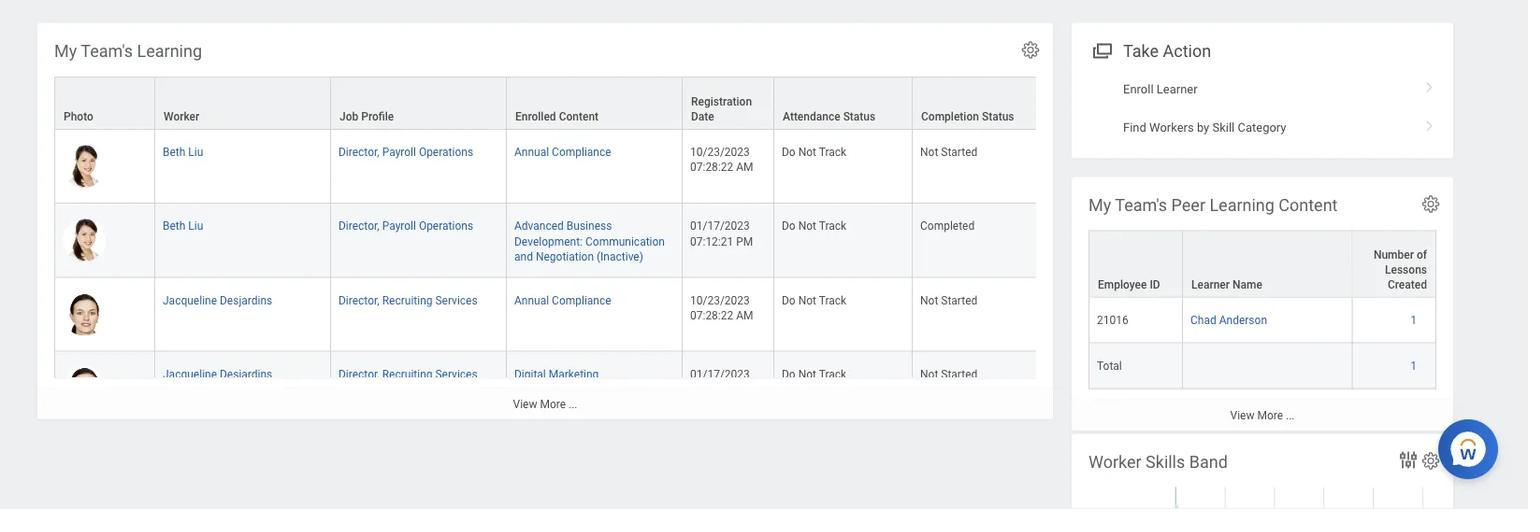 Task type: vqa. For each thing, say whether or not it's contained in the screenshot.
JOB FAMILY
no



Task type: locate. For each thing, give the bounding box(es) containing it.
pm right 07:14:21
[[736, 383, 753, 396]]

my team's learning element
[[37, 23, 1452, 500]]

0 vertical spatial jacqueline
[[163, 294, 217, 307]]

view more ... link for peer
[[1072, 400, 1454, 431]]

1 horizontal spatial status
[[982, 110, 1014, 123]]

annual compliance
[[515, 146, 611, 159], [515, 294, 611, 307]]

row
[[54, 76, 1452, 131], [54, 130, 1452, 204], [54, 204, 1452, 278], [1089, 231, 1437, 298], [54, 278, 1452, 352], [1089, 298, 1437, 344], [1089, 344, 1437, 390], [54, 352, 1452, 426]]

1 vertical spatial payroll
[[382, 220, 416, 233]]

desjardins
[[220, 294, 272, 307], [220, 367, 272, 381]]

category
[[1238, 121, 1287, 135]]

chevron right image inside find workers by skill category 'link'
[[1418, 114, 1442, 133]]

... down marketing
[[569, 398, 578, 411]]

learning up photo popup button
[[137, 41, 202, 61]]

1 status from the left
[[843, 110, 876, 123]]

chevron right image
[[1418, 75, 1442, 94], [1418, 114, 1442, 133]]

0 horizontal spatial view more ... link
[[37, 389, 1053, 420]]

worker column header
[[155, 76, 331, 131]]

0 vertical spatial 10/23/2023 07:28:22 am
[[690, 146, 754, 174]]

10/23/2023 down date
[[690, 146, 750, 159]]

3 do from the top
[[782, 294, 796, 307]]

1 vertical spatial learning
[[1210, 196, 1275, 215]]

1 vertical spatial desjardins
[[220, 367, 272, 381]]

worker for worker
[[164, 110, 199, 123]]

0 vertical spatial team's
[[81, 41, 133, 61]]

2 beth liu from the top
[[163, 220, 203, 233]]

1 vertical spatial beth liu
[[163, 220, 203, 233]]

compliance down enrolled content
[[552, 146, 611, 159]]

... inside my team's peer learning content element
[[1286, 409, 1295, 423]]

0 vertical spatial chevron right image
[[1418, 75, 1442, 94]]

1 vertical spatial employee's photo (beth liu) image
[[63, 219, 106, 262]]

1 vertical spatial services
[[435, 367, 478, 381]]

1 vertical spatial director, recruiting services
[[339, 367, 478, 381]]

2 01/17/2023 from the top
[[690, 367, 750, 381]]

liu for advanced
[[188, 220, 203, 233]]

2 07:28:22 from the top
[[690, 309, 734, 322]]

annual
[[515, 146, 549, 159], [515, 294, 549, 307]]

more inside my team's learning element
[[540, 398, 566, 411]]

2 director, payroll operations from the top
[[339, 220, 473, 233]]

am down registration date
[[736, 161, 754, 174]]

chevron right image inside enroll learner link
[[1418, 75, 1442, 94]]

configure worker skills band image
[[1421, 451, 1442, 472]]

jacqueline for annual compliance
[[163, 294, 217, 307]]

compliance down negotiation
[[552, 294, 611, 307]]

2 not started element from the top
[[920, 290, 978, 307]]

operations left advanced on the top
[[419, 220, 473, 233]]

0 vertical spatial director, recruiting services
[[339, 294, 478, 307]]

list containing enroll learner
[[1072, 70, 1454, 147]]

1 services from the top
[[435, 294, 478, 307]]

1 annual compliance from the top
[[515, 146, 611, 159]]

worker inside popup button
[[164, 110, 199, 123]]

07:28:22 down date
[[690, 161, 734, 174]]

annual down enrolled
[[515, 146, 549, 159]]

4 do not track from the top
[[782, 367, 847, 381]]

1 horizontal spatial view more ...
[[1231, 409, 1295, 423]]

2 1 from the top
[[1411, 360, 1417, 373]]

director, recruiting services
[[339, 294, 478, 307], [339, 367, 478, 381]]

content up learner name popup button
[[1279, 196, 1338, 215]]

view more ... inside my team's peer learning content element
[[1231, 409, 1295, 423]]

2 operations from the top
[[419, 220, 473, 233]]

status inside attendance status popup button
[[843, 110, 876, 123]]

0 vertical spatial services
[[435, 294, 478, 307]]

status right completion
[[982, 110, 1014, 123]]

status for completion status
[[982, 110, 1014, 123]]

3 track from the top
[[819, 294, 847, 307]]

1 beth liu link from the top
[[163, 142, 203, 159]]

1 vertical spatial jacqueline desjardins link
[[163, 364, 272, 381]]

status right attendance on the right top
[[843, 110, 876, 123]]

2 liu from the top
[[188, 220, 203, 233]]

peer
[[1172, 196, 1206, 215]]

status inside completion status popup button
[[982, 110, 1014, 123]]

services
[[435, 294, 478, 307], [435, 367, 478, 381]]

1 horizontal spatial ...
[[1286, 409, 1295, 423]]

2 beth liu link from the top
[[163, 216, 203, 233]]

1 director, payroll operations from the top
[[339, 146, 473, 159]]

view for peer
[[1231, 409, 1255, 423]]

1 horizontal spatial view more ... link
[[1072, 400, 1454, 431]]

1 employee's photo (beth liu) image from the top
[[63, 145, 106, 188]]

1 07:28:22 from the top
[[690, 161, 734, 174]]

1 01/17/2023 from the top
[[690, 220, 750, 233]]

not started
[[920, 146, 978, 159], [920, 294, 978, 307], [920, 367, 978, 381]]

0 vertical spatial am
[[736, 161, 754, 174]]

0 vertical spatial beth liu link
[[163, 142, 203, 159]]

annual compliance for director, recruiting services
[[515, 294, 611, 307]]

0 vertical spatial 07:28:22
[[690, 161, 734, 174]]

2 pm from the top
[[736, 383, 753, 396]]

1 do not track from the top
[[782, 146, 847, 159]]

annual compliance down negotiation
[[515, 294, 611, 307]]

0 horizontal spatial worker
[[164, 110, 199, 123]]

21016
[[1097, 314, 1129, 327]]

0 vertical spatial operations
[[419, 146, 473, 159]]

01/17/2023 up 07:12:21
[[690, 220, 750, 233]]

do not track element
[[782, 142, 847, 159], [782, 216, 847, 233], [782, 290, 847, 307], [782, 364, 847, 381]]

learner name
[[1192, 278, 1263, 292]]

1 vertical spatial 10/23/2023 07:28:22 am
[[690, 294, 754, 322]]

and
[[515, 250, 533, 263]]

0 vertical spatial recruiting
[[382, 294, 433, 307]]

annual for director, recruiting services
[[515, 294, 549, 307]]

0 vertical spatial my
[[54, 41, 77, 61]]

my
[[54, 41, 77, 61], [1089, 196, 1112, 215]]

annual down and
[[515, 294, 549, 307]]

0 vertical spatial compliance
[[552, 146, 611, 159]]

operations for advanced business development: communication and negotiation (inactive)
[[419, 220, 473, 233]]

not started element
[[920, 142, 978, 159], [920, 290, 978, 307], [920, 364, 978, 381]]

4 track from the top
[[819, 367, 847, 381]]

0 vertical spatial started
[[941, 146, 978, 159]]

2 recruiting from the top
[[382, 367, 433, 381]]

digital
[[515, 367, 546, 381]]

view inside my team's learning element
[[513, 398, 537, 411]]

1 desjardins from the top
[[220, 294, 272, 307]]

view more ... for learning
[[513, 398, 578, 411]]

more down digital marketing
[[540, 398, 566, 411]]

view more ... up the worker skills band 'element'
[[1231, 409, 1295, 423]]

1 director, recruiting services from the top
[[339, 294, 478, 307]]

1 vertical spatial 10/23/2023
[[690, 294, 750, 307]]

attendance
[[783, 110, 841, 123]]

1 not started element from the top
[[920, 142, 978, 159]]

row containing total
[[1089, 344, 1437, 390]]

... inside my team's learning element
[[569, 398, 578, 411]]

2 desjardins from the top
[[220, 367, 272, 381]]

0 horizontal spatial my
[[54, 41, 77, 61]]

1 vertical spatial not started
[[920, 294, 978, 307]]

1 do from the top
[[782, 146, 796, 159]]

chevron right image for enroll learner
[[1418, 75, 1442, 94]]

1 annual compliance link from the top
[[515, 142, 611, 159]]

more up the worker skills band 'element'
[[1258, 409, 1283, 423]]

worker button
[[155, 77, 330, 129]]

1 vertical spatial 07:28:22
[[690, 309, 734, 322]]

view more ... link up the worker skills band 'element'
[[1072, 400, 1454, 431]]

more inside my team's peer learning content element
[[1258, 409, 1283, 423]]

1 beth from the top
[[163, 146, 186, 159]]

my team's peer learning content
[[1089, 196, 1338, 215]]

0 vertical spatial learner
[[1157, 82, 1198, 96]]

0 horizontal spatial status
[[843, 110, 876, 123]]

learner name button
[[1183, 232, 1352, 297]]

0 vertical spatial annual compliance link
[[515, 142, 611, 159]]

find
[[1123, 121, 1147, 135]]

2 employee's photo (beth liu) image from the top
[[63, 219, 106, 262]]

2 compliance from the top
[[552, 294, 611, 307]]

1 vertical spatial 01/17/2023
[[690, 367, 750, 381]]

worker left skills
[[1089, 453, 1142, 472]]

view more ... link down digital marketing
[[37, 389, 1053, 420]]

1 vertical spatial pm
[[736, 383, 753, 396]]

4 director, from the top
[[339, 367, 380, 381]]

director, payroll operations link
[[339, 142, 473, 159], [339, 216, 473, 233]]

1 chevron right image from the top
[[1418, 75, 1442, 94]]

2 not started from the top
[[920, 294, 978, 307]]

0 vertical spatial director, recruiting services link
[[339, 290, 478, 307]]

10/23/2023 07:28:22 am down date
[[690, 146, 754, 174]]

workers
[[1150, 121, 1194, 135]]

2 services from the top
[[435, 367, 478, 381]]

view more ... for peer
[[1231, 409, 1295, 423]]

director, recruiting services link
[[339, 290, 478, 307], [339, 364, 478, 381]]

01/17/2023 up 07:14:21
[[690, 367, 750, 381]]

0 vertical spatial annual
[[515, 146, 549, 159]]

0 vertical spatial director, payroll operations link
[[339, 142, 473, 159]]

2 vertical spatial not started
[[920, 367, 978, 381]]

1 jacqueline desjardins from the top
[[163, 294, 272, 307]]

employee's photo (beth liu) image down photo
[[63, 145, 106, 188]]

not started element for director, payroll operations
[[920, 142, 978, 159]]

employee's photo (beth liu) image
[[63, 145, 106, 188], [63, 219, 106, 262]]

1 vertical spatial jacqueline
[[163, 367, 217, 381]]

director, recruiting services for first director, recruiting services link from the top
[[339, 294, 478, 307]]

4 do from the top
[[782, 367, 796, 381]]

1 horizontal spatial more
[[1258, 409, 1283, 423]]

1 compliance from the top
[[552, 146, 611, 159]]

list
[[1072, 70, 1454, 147]]

1 do not track element from the top
[[782, 142, 847, 159]]

payroll
[[382, 146, 416, 159], [382, 220, 416, 233]]

0 vertical spatial worker
[[164, 110, 199, 123]]

2 beth from the top
[[163, 220, 186, 233]]

recruiting
[[382, 294, 433, 307], [382, 367, 433, 381]]

attendance status button
[[775, 77, 912, 129]]

2 10/23/2023 07:28:22 am from the top
[[690, 294, 754, 322]]

1 vertical spatial 1
[[1411, 360, 1417, 373]]

my team's learning
[[54, 41, 202, 61]]

1 vertical spatial director, payroll operations link
[[339, 216, 473, 233]]

liu for annual
[[188, 146, 203, 159]]

my up photo popup button
[[54, 41, 77, 61]]

do
[[782, 146, 796, 159], [782, 220, 796, 233], [782, 294, 796, 307], [782, 367, 796, 381]]

0 vertical spatial 10/23/2023
[[690, 146, 750, 159]]

07:28:22
[[690, 161, 734, 174], [690, 309, 734, 322]]

2 director, payroll operations link from the top
[[339, 216, 473, 233]]

2 started from the top
[[941, 294, 978, 307]]

1 liu from the top
[[188, 146, 203, 159]]

1 for total
[[1411, 360, 1417, 373]]

0 vertical spatial beth liu
[[163, 146, 203, 159]]

am for director, recruiting services
[[736, 309, 754, 322]]

track for director, payroll operations not started element
[[819, 146, 847, 159]]

completed
[[920, 220, 975, 233]]

status for attendance status
[[843, 110, 876, 123]]

pm inside 01/17/2023 07:12:21 pm
[[736, 235, 753, 248]]

annual compliance link down negotiation
[[515, 290, 611, 307]]

content
[[559, 110, 599, 123], [1279, 196, 1338, 215]]

2 jacqueline desjardins link from the top
[[163, 364, 272, 381]]

job profile button
[[331, 77, 506, 129]]

1 vertical spatial started
[[941, 294, 978, 307]]

1 vertical spatial worker
[[1089, 453, 1142, 472]]

1 vertical spatial team's
[[1115, 196, 1168, 215]]

annual compliance link
[[515, 142, 611, 159], [515, 290, 611, 307]]

4 do not track element from the top
[[782, 364, 847, 381]]

0 horizontal spatial ...
[[569, 398, 578, 411]]

learner inside 'list'
[[1157, 82, 1198, 96]]

operations
[[419, 146, 473, 159], [419, 220, 473, 233]]

1 10/23/2023 from the top
[[690, 146, 750, 159]]

operations down job profile column header
[[419, 146, 473, 159]]

0 vertical spatial 01/17/2023
[[690, 220, 750, 233]]

pm inside the 01/17/2023 07:14:21 pm
[[736, 383, 753, 396]]

view more ...
[[513, 398, 578, 411], [1231, 409, 1295, 423]]

... up the worker skills band 'element'
[[1286, 409, 1295, 423]]

view more ... down digital marketing
[[513, 398, 578, 411]]

0 vertical spatial learning
[[137, 41, 202, 61]]

0 vertical spatial not started
[[920, 146, 978, 159]]

2 do not track from the top
[[782, 220, 847, 233]]

track
[[819, 146, 847, 159], [819, 220, 847, 233], [819, 294, 847, 307], [819, 367, 847, 381]]

1 vertical spatial recruiting
[[382, 367, 433, 381]]

director,
[[339, 146, 380, 159], [339, 220, 380, 233], [339, 294, 380, 307], [339, 367, 380, 381]]

0 horizontal spatial more
[[540, 398, 566, 411]]

2 vertical spatial started
[[941, 367, 978, 381]]

3 started from the top
[[941, 367, 978, 381]]

10/23/2023 down 07:12:21
[[690, 294, 750, 307]]

0 horizontal spatial content
[[559, 110, 599, 123]]

completion status button
[[913, 77, 1041, 129]]

3 do not track element from the top
[[782, 290, 847, 307]]

do not track element for director, payroll operations not started element
[[782, 142, 847, 159]]

1 vertical spatial annual compliance link
[[515, 290, 611, 307]]

2 jacqueline desjardins from the top
[[163, 367, 272, 381]]

row containing registration date
[[54, 76, 1452, 131]]

payroll for annual compliance
[[382, 146, 416, 159]]

registration date
[[691, 95, 752, 123]]

view more ... link
[[37, 389, 1053, 420], [1072, 400, 1454, 431]]

1 director, payroll operations link from the top
[[339, 142, 473, 159]]

digital marketing link
[[515, 364, 599, 381]]

1 vertical spatial compliance
[[552, 294, 611, 307]]

enrolled
[[515, 110, 556, 123]]

do not track element for third not started element from the top of the my team's learning element
[[782, 364, 847, 381]]

more
[[540, 398, 566, 411], [1258, 409, 1283, 423]]

number
[[1374, 248, 1414, 262]]

07:28:22 for director, payroll operations
[[690, 161, 734, 174]]

am for director, payroll operations
[[736, 161, 754, 174]]

3 do not track from the top
[[782, 294, 847, 307]]

team's left peer
[[1115, 196, 1168, 215]]

my up employee id popup button
[[1089, 196, 1112, 215]]

learner inside popup button
[[1192, 278, 1230, 292]]

0 vertical spatial payroll
[[382, 146, 416, 159]]

1 vertical spatial am
[[736, 309, 754, 322]]

1 horizontal spatial team's
[[1115, 196, 1168, 215]]

photo column header
[[54, 76, 155, 131]]

1 vertical spatial director, recruiting services link
[[339, 364, 478, 381]]

2 chevron right image from the top
[[1418, 114, 1442, 133]]

status
[[843, 110, 876, 123], [982, 110, 1014, 123]]

jacqueline desjardins link
[[163, 290, 272, 307], [163, 364, 272, 381]]

0 horizontal spatial team's
[[81, 41, 133, 61]]

employee's photo (jacqueline desjardins) image
[[63, 293, 106, 336]]

director, payroll operations for annual compliance
[[339, 146, 473, 159]]

1 horizontal spatial my
[[1089, 196, 1112, 215]]

cell
[[1183, 344, 1353, 390]]

1 payroll from the top
[[382, 146, 416, 159]]

learner right enroll
[[1157, 82, 1198, 96]]

1 vertical spatial chevron right image
[[1418, 114, 1442, 133]]

0 vertical spatial jacqueline desjardins link
[[163, 290, 272, 307]]

2 10/23/2023 from the top
[[690, 294, 750, 307]]

track for third not started element from the top of the my team's learning element
[[819, 367, 847, 381]]

track for not started element for director, recruiting services
[[819, 294, 847, 307]]

annual compliance link for director, recruiting services
[[515, 290, 611, 307]]

desjardins for annual
[[220, 294, 272, 307]]

find workers by skill category link
[[1072, 109, 1454, 147]]

compliance
[[552, 146, 611, 159], [552, 294, 611, 307]]

learner up chad
[[1192, 278, 1230, 292]]

1 vertical spatial liu
[[188, 220, 203, 233]]

07:28:22 for director, recruiting services
[[690, 309, 734, 322]]

view inside my team's peer learning content element
[[1231, 409, 1255, 423]]

worker for worker skills band
[[1089, 453, 1142, 472]]

view more ... inside my team's learning element
[[513, 398, 578, 411]]

annual compliance down enrolled content
[[515, 146, 611, 159]]

am up the 01/17/2023 07:14:21 pm
[[736, 309, 754, 322]]

1 pm from the top
[[736, 235, 753, 248]]

1 horizontal spatial worker
[[1089, 453, 1142, 472]]

pm for 01/17/2023 07:12:21 pm
[[736, 235, 753, 248]]

configure my team's learning image
[[1021, 40, 1041, 60]]

1 vertical spatial beth
[[163, 220, 186, 233]]

compliance for director, recruiting services
[[552, 294, 611, 307]]

2 annual compliance from the top
[[515, 294, 611, 307]]

view down the 'digital' at left bottom
[[513, 398, 537, 411]]

employee's photo (beth liu) image for worker column header
[[63, 145, 106, 188]]

director, payroll operations
[[339, 146, 473, 159], [339, 220, 473, 233]]

registration date column header
[[683, 76, 775, 131]]

registration
[[691, 95, 752, 108]]

view up the worker skills band 'element'
[[1231, 409, 1255, 423]]

team's up photo popup button
[[81, 41, 133, 61]]

1 track from the top
[[819, 146, 847, 159]]

chad anderson link
[[1191, 310, 1268, 327]]

pm
[[736, 235, 753, 248], [736, 383, 753, 396]]

3 not started element from the top
[[920, 364, 978, 381]]

1 vertical spatial content
[[1279, 196, 1338, 215]]

1 1 button from the top
[[1411, 313, 1420, 328]]

01/17/2023 inside 01/17/2023 07:12:21 pm
[[690, 220, 750, 233]]

1 vertical spatial operations
[[419, 220, 473, 233]]

0 vertical spatial content
[[559, 110, 599, 123]]

1 jacqueline desjardins link from the top
[[163, 290, 272, 307]]

worker skills band
[[1089, 453, 1228, 472]]

0 horizontal spatial view
[[513, 398, 537, 411]]

my team's peer learning content element
[[1072, 177, 1454, 431]]

2 status from the left
[[982, 110, 1014, 123]]

worker inside 'element'
[[1089, 453, 1142, 472]]

2 1 button from the top
[[1411, 359, 1420, 374]]

desjardins for digital
[[220, 367, 272, 381]]

1 am from the top
[[736, 161, 754, 174]]

2 am from the top
[[736, 309, 754, 322]]

0 vertical spatial pm
[[736, 235, 753, 248]]

1 vertical spatial learner
[[1192, 278, 1230, 292]]

am
[[736, 161, 754, 174], [736, 309, 754, 322]]

employee id button
[[1090, 232, 1182, 297]]

1 horizontal spatial view
[[1231, 409, 1255, 423]]

0 vertical spatial desjardins
[[220, 294, 272, 307]]

1 vertical spatial director, payroll operations
[[339, 220, 473, 233]]

1 vertical spatial beth liu link
[[163, 216, 203, 233]]

1 operations from the top
[[419, 146, 473, 159]]

10/23/2023 07:28:22 am down 07:12:21
[[690, 294, 754, 322]]

1 vertical spatial my
[[1089, 196, 1112, 215]]

completion status
[[921, 110, 1014, 123]]

1 vertical spatial annual
[[515, 294, 549, 307]]

learning right peer
[[1210, 196, 1275, 215]]

learning
[[137, 41, 202, 61], [1210, 196, 1275, 215]]

0 vertical spatial liu
[[188, 146, 203, 159]]

01/17/2023 inside the 01/17/2023 07:14:21 pm
[[690, 367, 750, 381]]

3 director, from the top
[[339, 294, 380, 307]]

started
[[941, 146, 978, 159], [941, 294, 978, 307], [941, 367, 978, 381]]

2 jacqueline from the top
[[163, 367, 217, 381]]

2 annual compliance link from the top
[[515, 290, 611, 307]]

completed element
[[920, 216, 975, 233]]

1 annual from the top
[[515, 146, 549, 159]]

2 vertical spatial not started element
[[920, 364, 978, 381]]

more for learning
[[540, 398, 566, 411]]

do not track for third 'do not track' element from the bottom of the my team's learning element
[[782, 220, 847, 233]]

do for not started element for director, recruiting services
[[782, 294, 796, 307]]

0 vertical spatial annual compliance
[[515, 146, 611, 159]]

0 vertical spatial director, payroll operations
[[339, 146, 473, 159]]

01/17/2023
[[690, 220, 750, 233], [690, 367, 750, 381]]

2 annual from the top
[[515, 294, 549, 307]]

10/23/2023
[[690, 146, 750, 159], [690, 294, 750, 307]]

0 vertical spatial 1
[[1411, 314, 1417, 327]]

2 payroll from the top
[[382, 220, 416, 233]]

content right enrolled
[[559, 110, 599, 123]]

do not track
[[782, 146, 847, 159], [782, 220, 847, 233], [782, 294, 847, 307], [782, 367, 847, 381]]

jacqueline desjardins
[[163, 294, 272, 307], [163, 367, 272, 381]]

pm right 07:12:21
[[736, 235, 753, 248]]

1 jacqueline from the top
[[163, 294, 217, 307]]

beth liu
[[163, 146, 203, 159], [163, 220, 203, 233]]

1 beth liu from the top
[[163, 146, 203, 159]]

jacqueline desjardins link for digital
[[163, 364, 272, 381]]

1 vertical spatial not started element
[[920, 290, 978, 307]]

0 vertical spatial not started element
[[920, 142, 978, 159]]

learner
[[1157, 82, 1198, 96], [1192, 278, 1230, 292]]

1 vertical spatial 1 button
[[1411, 359, 1420, 374]]

1 10/23/2023 07:28:22 am from the top
[[690, 146, 754, 174]]

1 vertical spatial annual compliance
[[515, 294, 611, 307]]

worker
[[164, 110, 199, 123], [1089, 453, 1142, 472]]

1 not started from the top
[[920, 146, 978, 159]]

annual compliance link down enrolled content
[[515, 142, 611, 159]]

employee's photo (beth liu) image up the 'employee's photo (jacqueline desjardins)'
[[63, 219, 106, 262]]

0 horizontal spatial view more ...
[[513, 398, 578, 411]]

1 vertical spatial jacqueline desjardins
[[163, 367, 272, 381]]

annual compliance link for director, payroll operations
[[515, 142, 611, 159]]

1 started from the top
[[941, 146, 978, 159]]

2 director, recruiting services link from the top
[[339, 364, 478, 381]]

0 vertical spatial employee's photo (beth liu) image
[[63, 145, 106, 188]]

1 1 from the top
[[1411, 314, 1417, 327]]

worker right photo column header
[[164, 110, 199, 123]]

07:28:22 up the 01/17/2023 07:14:21 pm
[[690, 309, 734, 322]]

...
[[569, 398, 578, 411], [1286, 409, 1295, 423]]

beth liu link
[[163, 142, 203, 159], [163, 216, 203, 233]]

2 director, recruiting services from the top
[[339, 367, 478, 381]]

0 vertical spatial jacqueline desjardins
[[163, 294, 272, 307]]



Task type: describe. For each thing, give the bounding box(es) containing it.
job profile column header
[[331, 76, 507, 131]]

compliance for director, payroll operations
[[552, 146, 611, 159]]

2 director, from the top
[[339, 220, 380, 233]]

configure my team's peer learning content image
[[1421, 194, 1442, 215]]

jacqueline for digital marketing
[[163, 367, 217, 381]]

do for director, payroll operations not started element
[[782, 146, 796, 159]]

chad anderson
[[1191, 314, 1268, 327]]

date
[[691, 110, 714, 123]]

do not track for 'do not track' element related to third not started element from the top of the my team's learning element
[[782, 367, 847, 381]]

beth for annual compliance
[[163, 146, 186, 159]]

10/23/2023 07:28:22 am for services
[[690, 294, 754, 322]]

name
[[1233, 278, 1263, 292]]

enrolled content button
[[507, 77, 682, 129]]

my for my team's peer learning content
[[1089, 196, 1112, 215]]

1 button for 21016
[[1411, 313, 1420, 328]]

my for my team's learning
[[54, 41, 77, 61]]

1 director, recruiting services link from the top
[[339, 290, 478, 307]]

beth liu link for annual
[[163, 142, 203, 159]]

team's for peer
[[1115, 196, 1168, 215]]

started for services
[[941, 294, 978, 307]]

(inactive)
[[597, 250, 643, 263]]

annual for director, payroll operations
[[515, 146, 549, 159]]

enrolled content column header
[[507, 76, 683, 131]]

do not track for not started element for director, recruiting services's 'do not track' element
[[782, 294, 847, 307]]

payroll for advanced business development: communication and negotiation (inactive)
[[382, 220, 416, 233]]

job profile
[[340, 110, 394, 123]]

advanced
[[515, 220, 564, 233]]

0 horizontal spatial learning
[[137, 41, 202, 61]]

skill
[[1213, 121, 1235, 135]]

id
[[1150, 278, 1161, 292]]

enrolled content
[[515, 110, 599, 123]]

... for my team's learning
[[569, 398, 578, 411]]

07:12:21
[[690, 235, 734, 248]]

content inside popup button
[[559, 110, 599, 123]]

worker skills band element
[[1072, 435, 1454, 510]]

by
[[1197, 121, 1210, 135]]

employee's photo (beth liu) image for row containing registration date
[[63, 219, 106, 262]]

more for peer
[[1258, 409, 1283, 423]]

total
[[1097, 360, 1122, 373]]

beth liu link for advanced
[[163, 216, 203, 233]]

view for learning
[[513, 398, 537, 411]]

01/17/2023 07:12:21 pm
[[690, 220, 753, 248]]

configure and view chart data image
[[1398, 449, 1420, 472]]

2 track from the top
[[819, 220, 847, 233]]

chad
[[1191, 314, 1217, 327]]

do not track element for not started element for director, recruiting services
[[782, 290, 847, 307]]

chevron right image for find workers by skill category
[[1418, 114, 1442, 133]]

employee id
[[1098, 278, 1161, 292]]

employee
[[1098, 278, 1147, 292]]

digital marketing
[[515, 367, 599, 381]]

find workers by skill category
[[1123, 121, 1287, 135]]

pm for 01/17/2023 07:14:21 pm
[[736, 383, 753, 396]]

enroll learner
[[1123, 82, 1198, 96]]

01/17/2023 07:14:21 pm
[[690, 367, 753, 396]]

director, payroll operations link for annual
[[339, 142, 473, 159]]

director, recruiting services for 1st director, recruiting services link from the bottom
[[339, 367, 478, 381]]

1 horizontal spatial learning
[[1210, 196, 1275, 215]]

beth liu for advanced
[[163, 220, 203, 233]]

07:14:21
[[690, 383, 734, 396]]

do for third not started element from the top of the my team's learning element
[[782, 367, 796, 381]]

jacqueline desjardins for digital
[[163, 367, 272, 381]]

01/17/2023 for 07:12:21
[[690, 220, 750, 233]]

1 recruiting from the top
[[382, 294, 433, 307]]

10/23/2023 for director, payroll operations
[[690, 146, 750, 159]]

attendance status column header
[[775, 76, 913, 131]]

attendance status
[[783, 110, 876, 123]]

view more ... link for learning
[[37, 389, 1053, 420]]

completion
[[921, 110, 979, 123]]

marketing
[[549, 367, 599, 381]]

not started element for director, recruiting services
[[920, 290, 978, 307]]

2 do not track element from the top
[[782, 216, 847, 233]]

operations for annual compliance
[[419, 146, 473, 159]]

10/23/2023 07:28:22 am for operations
[[690, 146, 754, 174]]

3 not started from the top
[[920, 367, 978, 381]]

beth liu for annual
[[163, 146, 203, 159]]

not started for director, payroll operations
[[920, 146, 978, 159]]

number of lessons created
[[1374, 248, 1428, 292]]

1 horizontal spatial content
[[1279, 196, 1338, 215]]

photo
[[64, 110, 93, 123]]

annual compliance for director, payroll operations
[[515, 146, 611, 159]]

menu group image
[[1089, 37, 1114, 62]]

services for 1st director, recruiting services link from the bottom
[[435, 367, 478, 381]]

advanced business development: communication and negotiation (inactive)
[[515, 220, 665, 263]]

row containing 21016
[[1089, 298, 1437, 344]]

started for operations
[[941, 146, 978, 159]]

do not track for 'do not track' element corresponding to director, payroll operations not started element
[[782, 146, 847, 159]]

lessons
[[1385, 263, 1428, 277]]

1 director, from the top
[[339, 146, 380, 159]]

2 do from the top
[[782, 220, 796, 233]]

beth for advanced business development: communication and negotiation (inactive)
[[163, 220, 186, 233]]

not started for director, recruiting services
[[920, 294, 978, 307]]

negotiation
[[536, 250, 594, 263]]

cell inside my team's peer learning content element
[[1183, 344, 1353, 390]]

jacqueline desjardins link for annual
[[163, 290, 272, 307]]

advanced business development: communication and negotiation (inactive) link
[[515, 216, 665, 263]]

team's for learning
[[81, 41, 133, 61]]

communication
[[586, 235, 665, 248]]

row containing number of lessons created
[[1089, 231, 1437, 298]]

services for first director, recruiting services link from the top
[[435, 294, 478, 307]]

development:
[[515, 235, 583, 248]]

number of lessons created button
[[1353, 232, 1436, 297]]

registration date button
[[683, 77, 774, 129]]

skills
[[1146, 453, 1185, 472]]

of
[[1417, 248, 1428, 262]]

action
[[1163, 41, 1212, 61]]

anderson
[[1220, 314, 1268, 327]]

jacqueline desjardins for annual
[[163, 294, 272, 307]]

director, payroll operations for advanced business development: communication and negotiation (inactive)
[[339, 220, 473, 233]]

take
[[1123, 41, 1159, 61]]

band
[[1190, 453, 1228, 472]]

1 for 21016
[[1411, 314, 1417, 327]]

profile
[[361, 110, 394, 123]]

photo button
[[55, 77, 154, 129]]

... for my team's peer learning content
[[1286, 409, 1295, 423]]

job
[[340, 110, 359, 123]]

take action
[[1123, 41, 1212, 61]]

1 button for total
[[1411, 359, 1420, 374]]

10/23/2023 for director, recruiting services
[[690, 294, 750, 307]]

created
[[1388, 278, 1428, 292]]

01/17/2023 for 07:14:21
[[690, 367, 750, 381]]

business
[[567, 220, 612, 233]]

director, payroll operations link for advanced
[[339, 216, 473, 233]]

enroll learner link
[[1072, 70, 1454, 109]]

enroll
[[1123, 82, 1154, 96]]



